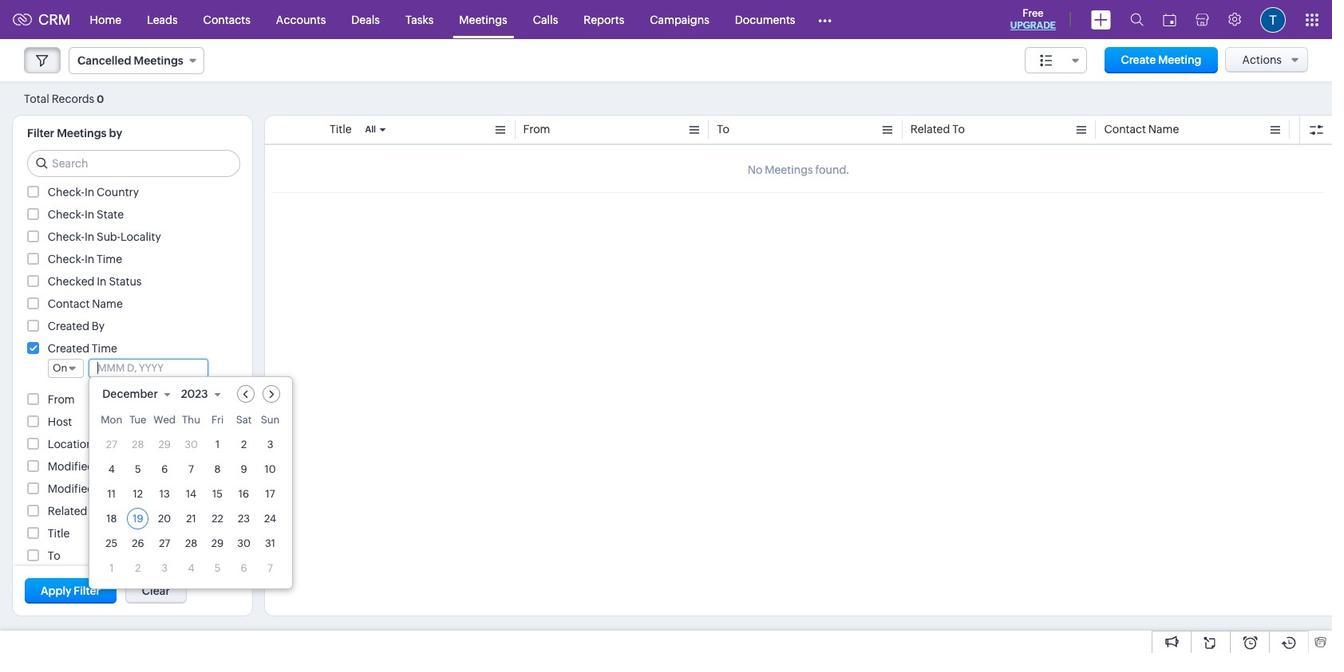 Task type: locate. For each thing, give the bounding box(es) containing it.
27 down 20
[[159, 538, 170, 550]]

0 horizontal spatial 7
[[189, 464, 194, 476]]

wed
[[154, 414, 176, 426]]

host
[[48, 416, 72, 429]]

29
[[158, 439, 171, 451], [211, 538, 224, 550]]

row containing 27
[[101, 434, 281, 456]]

modified down modified by
[[48, 483, 94, 496]]

tue
[[130, 414, 146, 426]]

3
[[267, 439, 273, 451], [162, 563, 168, 575]]

grid inside choose date dialog
[[90, 411, 292, 589]]

1 vertical spatial related to
[[48, 505, 102, 518]]

contact down checked
[[48, 298, 90, 311]]

0 horizontal spatial name
[[92, 298, 123, 311]]

28 down tuesday "column header" in the bottom of the page
[[132, 439, 144, 451]]

1 modified from the top
[[48, 461, 94, 473]]

1 horizontal spatial 1
[[216, 439, 220, 451]]

3 check- from the top
[[48, 231, 85, 244]]

28
[[132, 439, 144, 451], [185, 538, 197, 550]]

Cancelled Meetings field
[[69, 47, 204, 74]]

1 horizontal spatial meetings
[[134, 54, 183, 67]]

1 vertical spatial 28
[[185, 538, 197, 550]]

home
[[90, 13, 121, 26]]

friday column header
[[207, 414, 228, 431]]

filter
[[27, 127, 54, 140], [74, 585, 101, 598]]

0 horizontal spatial contact name
[[48, 298, 123, 311]]

1 horizontal spatial related
[[911, 123, 950, 136]]

24
[[264, 513, 276, 525]]

13
[[159, 489, 170, 501]]

meetings left calls
[[459, 13, 508, 26]]

1 vertical spatial from
[[48, 394, 75, 406]]

2 vertical spatial time
[[97, 483, 122, 496]]

0 vertical spatial 28
[[132, 439, 144, 451]]

1 vertical spatial 2
[[135, 563, 141, 575]]

check- for check-in country
[[48, 186, 85, 199]]

29 down 22
[[211, 538, 224, 550]]

modified for modified by
[[48, 461, 94, 473]]

0 vertical spatial meetings
[[459, 13, 508, 26]]

calls
[[533, 13, 558, 26]]

row containing 11
[[101, 484, 281, 505]]

locality
[[120, 231, 161, 244]]

4 check- from the top
[[48, 253, 85, 266]]

1 vertical spatial modified
[[48, 483, 94, 496]]

time left 12
[[97, 483, 122, 496]]

3 up the "clear"
[[162, 563, 168, 575]]

0 horizontal spatial 3
[[162, 563, 168, 575]]

9
[[241, 464, 247, 476]]

1 vertical spatial related
[[48, 505, 87, 518]]

0 horizontal spatial 29
[[158, 439, 171, 451]]

2 vertical spatial meetings
[[57, 127, 107, 140]]

0 horizontal spatial title
[[48, 528, 70, 541]]

meetings
[[459, 13, 508, 26], [134, 54, 183, 67], [57, 127, 107, 140]]

0 vertical spatial 4
[[108, 464, 115, 476]]

4
[[108, 464, 115, 476], [188, 563, 194, 575]]

accounts link
[[263, 0, 339, 39]]

3 row from the top
[[101, 459, 281, 481]]

mon tue wed thu
[[101, 414, 200, 426]]

by up created time
[[92, 320, 105, 333]]

28 down '21'
[[185, 538, 197, 550]]

search image
[[1131, 13, 1144, 26]]

calls link
[[520, 0, 571, 39]]

time down created by
[[92, 343, 117, 355]]

0 vertical spatial 6
[[161, 464, 168, 476]]

check- up check-in state
[[48, 186, 85, 199]]

1 horizontal spatial contact name
[[1105, 123, 1180, 136]]

row
[[101, 414, 281, 431], [101, 434, 281, 456], [101, 459, 281, 481], [101, 484, 281, 505], [101, 509, 281, 530], [101, 533, 281, 555], [101, 558, 281, 580]]

tasks link
[[393, 0, 447, 39]]

check- down check-in country
[[48, 208, 85, 221]]

0 horizontal spatial contact
[[48, 298, 90, 311]]

0 horizontal spatial related to
[[48, 505, 102, 518]]

2 row from the top
[[101, 434, 281, 456]]

1 vertical spatial time
[[92, 343, 117, 355]]

grid containing mon
[[90, 411, 292, 589]]

1 horizontal spatial related to
[[911, 123, 965, 136]]

MMM D, YYYY text field
[[90, 360, 208, 378]]

0 horizontal spatial related
[[48, 505, 87, 518]]

1 vertical spatial by
[[97, 461, 110, 473]]

2 down saturday 'column header'
[[241, 439, 247, 451]]

meetings down leads link
[[134, 54, 183, 67]]

0 vertical spatial filter
[[27, 127, 54, 140]]

meetings inside field
[[134, 54, 183, 67]]

created by
[[48, 320, 105, 333]]

cancelled
[[77, 54, 131, 67]]

5 row from the top
[[101, 509, 281, 530]]

6
[[161, 464, 168, 476], [241, 563, 247, 575]]

from
[[523, 123, 550, 136], [48, 394, 75, 406]]

apply
[[41, 585, 71, 598]]

in for time
[[85, 253, 94, 266]]

1 vertical spatial 30
[[237, 538, 251, 550]]

0 vertical spatial 2
[[241, 439, 247, 451]]

deals link
[[339, 0, 393, 39]]

5 up 12
[[135, 464, 141, 476]]

7 row from the top
[[101, 558, 281, 580]]

deals
[[352, 13, 380, 26]]

4 up 11 at the bottom of the page
[[108, 464, 115, 476]]

0 vertical spatial from
[[523, 123, 550, 136]]

29 down 'wednesday' column header on the bottom
[[158, 439, 171, 451]]

name down create meeting button
[[1149, 123, 1180, 136]]

by up modified time
[[97, 461, 110, 473]]

contact name down the create
[[1105, 123, 1180, 136]]

contact
[[1105, 123, 1147, 136], [48, 298, 90, 311]]

1 horizontal spatial filter
[[74, 585, 101, 598]]

created up on field
[[48, 343, 89, 355]]

apply filter button
[[25, 579, 116, 604]]

0 vertical spatial modified
[[48, 461, 94, 473]]

fri
[[211, 414, 224, 426]]

leads
[[147, 13, 178, 26]]

sat
[[236, 414, 252, 426]]

modified
[[48, 461, 94, 473], [48, 483, 94, 496]]

to
[[717, 123, 730, 136], [953, 123, 965, 136], [90, 505, 102, 518], [48, 550, 60, 563]]

1 vertical spatial created
[[48, 343, 89, 355]]

related
[[911, 123, 950, 136], [48, 505, 87, 518]]

2023 field
[[180, 386, 228, 403]]

0 horizontal spatial meetings
[[57, 127, 107, 140]]

meeting
[[1159, 53, 1202, 66]]

row containing 1
[[101, 558, 281, 580]]

1 horizontal spatial contact
[[1105, 123, 1147, 136]]

mon
[[101, 414, 122, 426]]

in up check-in state
[[85, 186, 94, 199]]

6 down 23
[[241, 563, 247, 575]]

0 vertical spatial title
[[330, 123, 352, 136]]

4 down '21'
[[188, 563, 194, 575]]

1 horizontal spatial 3
[[267, 439, 273, 451]]

0 horizontal spatial 27
[[106, 439, 117, 451]]

0 vertical spatial 1
[[216, 439, 220, 451]]

1 horizontal spatial 4
[[188, 563, 194, 575]]

contact down the create
[[1105, 123, 1147, 136]]

2 check- from the top
[[48, 208, 85, 221]]

3 down the sunday column header
[[267, 439, 273, 451]]

7 up 14
[[189, 464, 194, 476]]

1 horizontal spatial 28
[[185, 538, 197, 550]]

by
[[92, 320, 105, 333], [97, 461, 110, 473]]

0 vertical spatial 3
[[267, 439, 273, 451]]

grid
[[90, 411, 292, 589]]

filter down total
[[27, 127, 54, 140]]

7
[[189, 464, 194, 476], [268, 563, 273, 575]]

0 vertical spatial related
[[911, 123, 950, 136]]

title left all
[[330, 123, 352, 136]]

in left status
[[97, 275, 107, 288]]

1 horizontal spatial 7
[[268, 563, 273, 575]]

None field
[[1025, 47, 1087, 73]]

in left state
[[85, 208, 94, 221]]

1 vertical spatial 29
[[211, 538, 224, 550]]

1 down 25
[[110, 563, 114, 575]]

state
[[97, 208, 124, 221]]

1 vertical spatial 3
[[162, 563, 168, 575]]

1 down friday column header
[[216, 439, 220, 451]]

created up created time
[[48, 320, 89, 333]]

1 horizontal spatial title
[[330, 123, 352, 136]]

0 vertical spatial name
[[1149, 123, 1180, 136]]

1 horizontal spatial 27
[[159, 538, 170, 550]]

30
[[185, 439, 198, 451], [237, 538, 251, 550]]

in up checked in status
[[85, 253, 94, 266]]

0 vertical spatial created
[[48, 320, 89, 333]]

0 vertical spatial 7
[[189, 464, 194, 476]]

December field
[[102, 386, 178, 403]]

in
[[85, 186, 94, 199], [85, 208, 94, 221], [85, 231, 94, 244], [85, 253, 94, 266], [97, 275, 107, 288]]

filter inside button
[[74, 585, 101, 598]]

0 vertical spatial 27
[[106, 439, 117, 451]]

0 vertical spatial related to
[[911, 123, 965, 136]]

in left sub- at top left
[[85, 231, 94, 244]]

modified for modified time
[[48, 483, 94, 496]]

check-
[[48, 186, 85, 199], [48, 208, 85, 221], [48, 231, 85, 244], [48, 253, 85, 266]]

1 vertical spatial 5
[[215, 563, 221, 575]]

2 down 26
[[135, 563, 141, 575]]

by for created by
[[92, 320, 105, 333]]

7 down 31
[[268, 563, 273, 575]]

27 down monday column header
[[106, 439, 117, 451]]

0 vertical spatial 29
[[158, 439, 171, 451]]

4 row from the top
[[101, 484, 281, 505]]

1 vertical spatial filter
[[74, 585, 101, 598]]

30 down 23
[[237, 538, 251, 550]]

in for status
[[97, 275, 107, 288]]

name down checked in status
[[92, 298, 123, 311]]

sun
[[261, 414, 280, 426]]

title down modified time
[[48, 528, 70, 541]]

0 horizontal spatial 6
[[161, 464, 168, 476]]

campaigns link
[[637, 0, 722, 39]]

created
[[48, 320, 89, 333], [48, 343, 89, 355]]

related to
[[911, 123, 965, 136], [48, 505, 102, 518]]

1 vertical spatial 7
[[268, 563, 273, 575]]

22
[[212, 513, 223, 525]]

31
[[265, 538, 276, 550]]

1 created from the top
[[48, 320, 89, 333]]

check- up check-in time
[[48, 231, 85, 244]]

2
[[241, 439, 247, 451], [135, 563, 141, 575]]

contact name up created by
[[48, 298, 123, 311]]

filter right the apply
[[74, 585, 101, 598]]

1 vertical spatial 6
[[241, 563, 247, 575]]

tuesday column header
[[127, 414, 149, 431]]

upgrade
[[1011, 20, 1056, 31]]

12
[[133, 489, 143, 501]]

modified time
[[48, 483, 122, 496]]

1 horizontal spatial 5
[[215, 563, 221, 575]]

row containing mon
[[101, 414, 281, 431]]

check- for check-in state
[[48, 208, 85, 221]]

1 horizontal spatial 2
[[241, 439, 247, 451]]

30 down thursday column header
[[185, 439, 198, 451]]

create meeting
[[1121, 53, 1202, 66]]

18
[[106, 513, 117, 525]]

0 horizontal spatial 30
[[185, 439, 198, 451]]

row containing 4
[[101, 459, 281, 481]]

0 horizontal spatial 28
[[132, 439, 144, 451]]

time
[[97, 253, 122, 266], [92, 343, 117, 355], [97, 483, 122, 496]]

check-in time
[[48, 253, 122, 266]]

20
[[158, 513, 171, 525]]

27
[[106, 439, 117, 451], [159, 538, 170, 550]]

1 check- from the top
[[48, 186, 85, 199]]

actions
[[1243, 53, 1282, 66]]

1
[[216, 439, 220, 451], [110, 563, 114, 575]]

1 horizontal spatial name
[[1149, 123, 1180, 136]]

0 horizontal spatial 2
[[135, 563, 141, 575]]

0 horizontal spatial from
[[48, 394, 75, 406]]

0 horizontal spatial 1
[[110, 563, 114, 575]]

location
[[48, 438, 93, 451]]

wednesday column header
[[154, 414, 176, 431]]

1 vertical spatial meetings
[[134, 54, 183, 67]]

home link
[[77, 0, 134, 39]]

2 modified from the top
[[48, 483, 94, 496]]

On field
[[48, 359, 84, 378]]

6 up 13
[[161, 464, 168, 476]]

meetings for filter meetings by
[[57, 127, 107, 140]]

by for modified by
[[97, 461, 110, 473]]

modified down location
[[48, 461, 94, 473]]

2 created from the top
[[48, 343, 89, 355]]

0 horizontal spatial 5
[[135, 464, 141, 476]]

6 row from the top
[[101, 533, 281, 555]]

check-in state
[[48, 208, 124, 221]]

check-in country
[[48, 186, 139, 199]]

1 vertical spatial contact
[[48, 298, 90, 311]]

meetings left by
[[57, 127, 107, 140]]

1 vertical spatial title
[[48, 528, 70, 541]]

on
[[53, 362, 67, 374]]

check- up checked
[[48, 253, 85, 266]]

time down sub- at top left
[[97, 253, 122, 266]]

5 down 22
[[215, 563, 221, 575]]

profile image
[[1261, 7, 1286, 32]]

1 row from the top
[[101, 414, 281, 431]]

tasks
[[406, 13, 434, 26]]

0 vertical spatial by
[[92, 320, 105, 333]]

contacts
[[203, 13, 251, 26]]

23
[[238, 513, 250, 525]]



Task type: vqa. For each thing, say whether or not it's contained in the screenshot.
Channels image
no



Task type: describe. For each thing, give the bounding box(es) containing it.
sub-
[[97, 231, 120, 244]]

choose date dialog
[[89, 377, 293, 590]]

21
[[186, 513, 196, 525]]

created for created time
[[48, 343, 89, 355]]

create
[[1121, 53, 1156, 66]]

check- for check-in time
[[48, 253, 85, 266]]

1 vertical spatial contact name
[[48, 298, 123, 311]]

thu
[[182, 414, 200, 426]]

status
[[109, 275, 142, 288]]

1 horizontal spatial 6
[[241, 563, 247, 575]]

row containing 18
[[101, 509, 281, 530]]

modified by
[[48, 461, 110, 473]]

17
[[265, 489, 275, 501]]

25
[[106, 538, 118, 550]]

26
[[132, 538, 144, 550]]

meetings link
[[447, 0, 520, 39]]

search element
[[1121, 0, 1154, 39]]

time for created time
[[92, 343, 117, 355]]

documents link
[[722, 0, 808, 39]]

8
[[214, 464, 221, 476]]

contacts link
[[191, 0, 263, 39]]

0 vertical spatial time
[[97, 253, 122, 266]]

total records 0
[[24, 92, 104, 105]]

reports
[[584, 13, 625, 26]]

0 horizontal spatial filter
[[27, 127, 54, 140]]

total
[[24, 92, 49, 105]]

2 horizontal spatial meetings
[[459, 13, 508, 26]]

free
[[1023, 7, 1044, 19]]

16
[[239, 489, 249, 501]]

cancelled meetings
[[77, 54, 183, 67]]

0 vertical spatial 30
[[185, 439, 198, 451]]

1 vertical spatial 4
[[188, 563, 194, 575]]

11
[[107, 489, 116, 501]]

0 horizontal spatial 4
[[108, 464, 115, 476]]

14
[[186, 489, 197, 501]]

created for created by
[[48, 320, 89, 333]]

check- for check-in sub-locality
[[48, 231, 85, 244]]

create menu element
[[1082, 0, 1121, 39]]

row containing 25
[[101, 533, 281, 555]]

campaigns
[[650, 13, 710, 26]]

monday column header
[[101, 414, 122, 431]]

records
[[52, 92, 94, 105]]

meetings for cancelled meetings
[[134, 54, 183, 67]]

thursday column header
[[180, 414, 202, 431]]

Other Modules field
[[808, 7, 843, 32]]

apply filter
[[41, 585, 101, 598]]

size image
[[1040, 53, 1053, 68]]

15
[[212, 489, 223, 501]]

calendar image
[[1163, 13, 1177, 26]]

check-in sub-locality
[[48, 231, 161, 244]]

create meeting button
[[1105, 47, 1218, 73]]

by
[[109, 127, 122, 140]]

leads link
[[134, 0, 191, 39]]

accounts
[[276, 13, 326, 26]]

saturday column header
[[233, 414, 255, 431]]

checked in status
[[48, 275, 142, 288]]

0 vertical spatial contact
[[1105, 123, 1147, 136]]

crm link
[[13, 11, 71, 28]]

december
[[102, 388, 158, 401]]

filter meetings by
[[27, 127, 122, 140]]

0 vertical spatial 5
[[135, 464, 141, 476]]

created time
[[48, 343, 117, 355]]

checked
[[48, 275, 95, 288]]

crm
[[38, 11, 71, 28]]

country
[[97, 186, 139, 199]]

profile element
[[1251, 0, 1296, 39]]

2023
[[181, 388, 208, 401]]

0
[[97, 93, 104, 105]]

clear
[[142, 585, 170, 598]]

in for sub-
[[85, 231, 94, 244]]

sunday column header
[[260, 414, 281, 431]]

0 vertical spatial contact name
[[1105, 123, 1180, 136]]

1 vertical spatial 1
[[110, 563, 114, 575]]

free upgrade
[[1011, 7, 1056, 31]]

Search text field
[[28, 151, 240, 176]]

10
[[265, 464, 276, 476]]

all
[[365, 125, 376, 134]]

in for state
[[85, 208, 94, 221]]

1 horizontal spatial from
[[523, 123, 550, 136]]

1 horizontal spatial 29
[[211, 538, 224, 550]]

19
[[133, 513, 143, 525]]

create menu image
[[1091, 10, 1111, 29]]

1 vertical spatial 27
[[159, 538, 170, 550]]

time for modified time
[[97, 483, 122, 496]]

1 horizontal spatial 30
[[237, 538, 251, 550]]

1 vertical spatial name
[[92, 298, 123, 311]]

in for country
[[85, 186, 94, 199]]

documents
[[735, 13, 796, 26]]

reports link
[[571, 0, 637, 39]]



